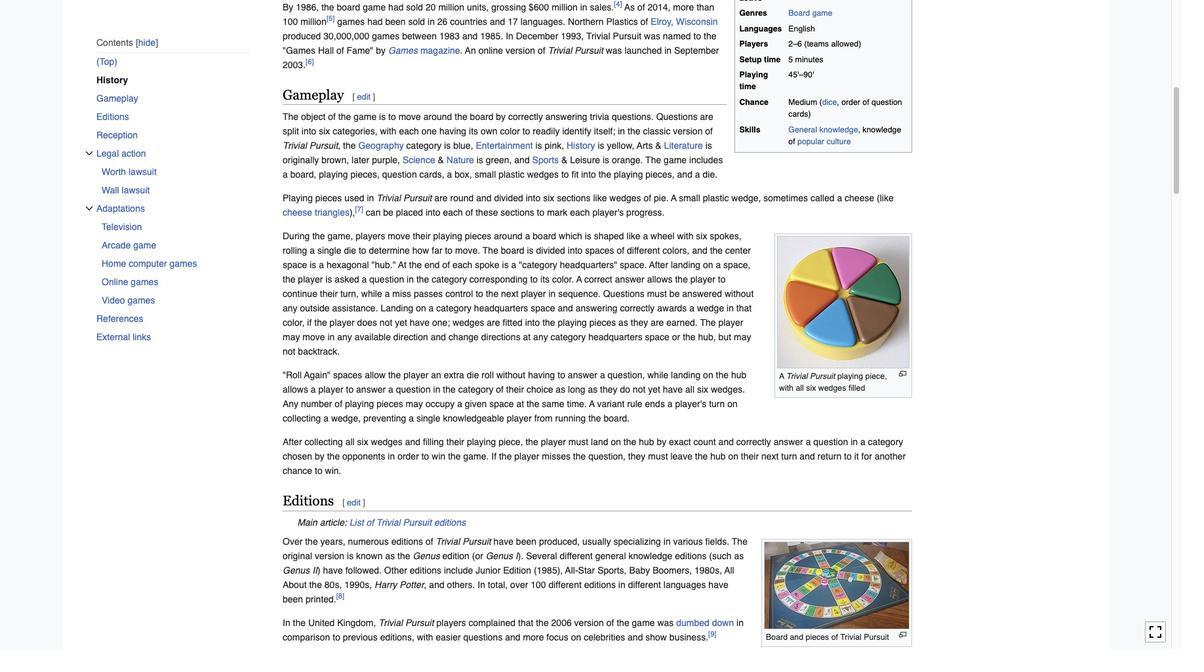 Task type: describe. For each thing, give the bounding box(es) containing it.
pieces inside "roll again" spaces allow the player an extra die roll without having to answer a question, while landing on the hub allows a player to answer a question in the category of their choice as long as they do not yet have all six wedges. any number of playing pieces may occupy a given space at the same time. a variant rule ends a player's turn on collecting a wedge, preventing a single knowledgeable player from running the board.
[[377, 399, 403, 410]]

determine
[[369, 246, 410, 256]]

a left board,
[[283, 169, 288, 180]]

pieces inside 'playing pieces used in trivial pursuit are round and divided into six sections like wedges of pie. a small plastic wedge, sometimes called a cheese (like cheese triangles ), [7] can be placed into each of these sections to mark each player's progress.'
[[315, 193, 342, 204]]

the up wedges.
[[716, 370, 729, 381]]

sequence.
[[558, 289, 601, 299]]

a up variant
[[600, 370, 605, 381]]

a right rolling
[[310, 246, 315, 256]]

the up answered
[[675, 274, 688, 285]]

player left an
[[404, 370, 429, 381]]

includes
[[689, 155, 723, 166]]

1 horizontal spatial editions
[[283, 493, 334, 509]]

playing down orange.
[[614, 169, 643, 180]]

cards)
[[789, 110, 811, 119]]

games up games
[[372, 31, 400, 41]]

the down categories,
[[343, 141, 356, 151]]

any
[[283, 399, 299, 410]]

, for and
[[424, 580, 427, 590]]

a up preventing
[[388, 385, 393, 395]]

without inside "roll again" spaces allow the player an extra die roll without having to answer a question, while landing on the hub allows a player to answer a question in the category of their choice as long as they do not yet have all six wedges. any number of playing pieces may occupy a given space at the same time. a variant rule ends a player's turn on collecting a wedge, preventing a single knowledgeable player from running the board.
[[496, 370, 526, 381]]

2 horizontal spatial may
[[734, 332, 751, 343]]

by inside [5] games had been sold in 26 countries and 17 languages. northern plastics of elroy, wisconsin produced 30,000,000 games between 1983 and 1985. in december 1993, trivial pursuit was named to the "games hall of fame" by
[[376, 45, 386, 55]]

1985.
[[480, 31, 503, 41]]

is up geography
[[379, 112, 386, 122]]

with inside during the game, players move their playing pieces around a board which is shaped like a wheel with six spokes, rolling a single die to determine how far to move. the board is divided into spaces of different colors, and the center space is a hexagonal "hub." at the end of each spoke is a "category headquarters" space. after landing on a space, the player is asked a question in the category corresponding to its color. a correct answer allows the player to continue their turn, while a miss passes control to the next player in sequence. questions must be answered without any outside assistance. landing on a category headquarters space and answering correctly awards a wedge in that color, if the player does not yet have one; wedges are fitted into the playing pieces as they are earned. the player may move in any available direction and change directions at any category headquarters space or the hub, but may not backtrack.
[[677, 231, 694, 242]]

have inside "roll again" spaces allow the player an extra die roll without having to answer a question, while landing on the hub allows a player to answer a question in the category of their choice as long as they do not yet have all six wedges. any number of playing pieces may occupy a given space at the same time. a variant rule ends a player's turn on collecting a wedge, preventing a single knowledgeable player from running the board.
[[663, 385, 683, 395]]

the right the win
[[448, 452, 461, 462]]

was inside [5] games had been sold in 26 countries and 17 languages. northern plastics of elroy, wisconsin produced 30,000,000 games between 1983 and 1985. in december 1993, trivial pursuit was named to the "games hall of fame" by
[[644, 31, 660, 41]]

a up earned.
[[690, 303, 695, 314]]

"category
[[519, 260, 557, 270]]

category down "control"
[[436, 303, 472, 314]]

the down board.
[[624, 437, 636, 448]]

from
[[534, 413, 553, 424]]

general
[[595, 551, 626, 561]]

is left blue,
[[444, 141, 451, 151]]

, and others. in total, over 100 different editions in different languages have been printed.
[[283, 580, 729, 604]]

editions down list of trivial pursuit editions link
[[391, 536, 423, 547]]

a up corresponding
[[511, 260, 516, 270]]

2003.
[[283, 59, 306, 70]]

languages.
[[521, 16, 566, 27]]

, for order
[[837, 98, 839, 107]]

they inside after collecting all six wedges and filling their playing piece, the player must land on the hub by exact count and correctly answer a question in a category chosen by the opponents in order to win the game. if the player misses the question, they must leave the hub on their next turn and return to it for another chance to win.
[[628, 452, 646, 462]]

knowledge inside genus edition (or genus i ). several different general knowledge editions (such as genus ii
[[629, 551, 673, 561]]

they inside during the game, players move their playing pieces around a board which is shaped like a wheel with six spokes, rolling a single die to determine how far to move. the board is divided into spaces of different colors, and the center space is a hexagonal "hub." at the end of each spoke is a "category headquarters" space. after landing on a space, the player is asked a question in the category corresponding to its color. a correct answer allows the player to continue their turn, while a miss passes control to the next player in sequence. questions must be answered without any outside assistance. landing on a category headquarters space and answering correctly awards a wedge in that color, if the player does not yet have one; wedges are fitted into the playing pieces as they are earned. the player may move in any available direction and change directions at any category headquarters space or the hub, but may not backtrack.
[[631, 318, 648, 328]]

space left or
[[645, 332, 670, 343]]

as inside genus edition (or genus i ). several different general knowledge editions (such as genus ii
[[734, 551, 744, 561]]

0 horizontal spatial in
[[283, 618, 290, 628]]

at inside during the game, players move their playing pieces around a board which is shaped like a wheel with six spokes, rolling a single die to determine how far to move. the board is divided into spaces of different colors, and the center space is a hexagonal "hub." at the end of each spoke is a "category headquarters" space. after landing on a space, the player is asked a question in the category corresponding to its color. a correct answer allows the player to continue their turn, while a miss passes control to the next player in sequence. questions must be answered without any outside assistance. landing on a category headquarters space and answering correctly awards a wedge in that color, if the player does not yet have one; wedges are fitted into the playing pieces as they are earned. the player may move in any available direction and change directions at any category headquarters space or the hub, but may not backtrack.
[[523, 332, 531, 343]]

games down arcade game link
[[170, 259, 197, 269]]

by inside the object of the game is to move around the board by correctly answering trivia questions. questions are split into six categories, with each one having its own color to readily identify itself; in the classic version of trivial pursuit , the geography category is blue, entertainment is pink, history is yellow, arts & literature
[[496, 112, 506, 122]]

board inside the object of the game is to move around the board by correctly answering trivia questions. questions are split into six categories, with each one having its own color to readily identify itself; in the classic version of trivial pursuit , the geography category is blue, entertainment is pink, history is yellow, arts & literature
[[470, 112, 494, 122]]

on right land
[[611, 437, 621, 448]]

) have followed. other editions include junior edition (1985), all-star sports, baby boomers, 1980s, all about the 80s, 1990s,
[[283, 565, 734, 590]]

game inside & leisure is orange. the game includes a board, playing pieces, question cards, a box, small plastic wedges to fit into the playing pieces, and a die.
[[664, 155, 687, 166]]

round
[[450, 193, 474, 204]]

on up wedges.
[[703, 370, 713, 381]]

into down sports link
[[526, 193, 541, 204]]

game up show
[[632, 618, 655, 628]]

games for online games
[[131, 277, 158, 288]]

online
[[479, 45, 503, 55]]

[7]
[[355, 205, 363, 214]]

are down awards
[[651, 318, 664, 328]]

on down wedges.
[[728, 399, 738, 410]]

game,
[[328, 231, 353, 242]]

game inside the object of the game is to move around the board by correctly answering trivia questions. questions are split into six categories, with each one having its own color to readily identify itself; in the classic version of trivial pursuit , the geography category is blue, entertainment is pink, history is yellow, arts & literature
[[354, 112, 377, 122]]

0 horizontal spatial genus
[[283, 565, 310, 576]]

in right wedge
[[727, 303, 734, 314]]

having inside the object of the game is to move around the board by correctly answering trivia questions. questions are split into six categories, with each one having its own color to readily identify itself; in the classic version of trivial pursuit , the geography category is blue, entertainment is pink, history is yellow, arts & literature
[[439, 126, 466, 137]]

a down number
[[324, 413, 329, 424]]

with inside the in comparison to previous editions, with easier questions and more focus on celebrities and show business.
[[417, 632, 433, 642]]

spokes,
[[710, 231, 742, 242]]

wedges inside playing piece, with all six wedges filled
[[818, 383, 846, 393]]

a up "category on the top left
[[525, 231, 530, 242]]

wedges inside during the game, players move their playing pieces around a board which is shaped like a wheel with six spokes, rolling a single die to determine how far to move. the board is divided into spaces of different colors, and the center space is a hexagonal "hub." at the end of each spoke is a "category headquarters" space. after landing on a space, the player is asked a question in the category corresponding to its color. a correct answer allows the player to continue their turn, while a miss passes control to the next player in sequence. questions must be answered without any outside assistance. landing on a category headquarters space and answering correctly awards a wedge in that color, if the player does not yet have one; wedges are fitted into the playing pieces as they are earned. the player may move in any available direction and change directions at any category headquarters space or the hub, but may not backtrack.
[[453, 318, 484, 328]]

0 horizontal spatial cheese
[[283, 208, 312, 218]]

a up number
[[311, 385, 316, 395]]

history inside the object of the game is to move around the board by correctly answering trivia questions. questions are split into six categories, with each one having its own color to readily identify itself; in the classic version of trivial pursuit , the geography category is blue, entertainment is pink, history is yellow, arts & literature
[[567, 141, 595, 151]]

(such
[[709, 551, 732, 561]]

the right at
[[409, 260, 422, 270]]

[ edit ] for gameplay
[[352, 92, 375, 101]]

& inside & leisure is orange. the game includes a board, playing pieces, question cards, a box, small plastic wedges to fit into the playing pieces, and a die.
[[561, 155, 568, 166]]

the inside [5] games had been sold in 26 countries and 17 languages. northern plastics of elroy, wisconsin produced 30,000,000 games between 1983 and 1985. in december 1993, trivial pursuit was named to the "games hall of fame" by
[[704, 31, 717, 41]]

brown,
[[321, 155, 349, 166]]

dice
[[822, 98, 837, 107]]

the up hub, at right
[[700, 318, 716, 328]]

category inside after collecting all six wedges and filling their playing piece, the player must land on the hub by exact count and correctly answer a question in a category chosen by the opponents in order to win the game. if the player misses the question, they must leave the hub on their next turn and return to it for another chance to win.
[[868, 437, 903, 448]]

worth lawsuit
[[102, 167, 157, 177]]

question inside the , order of question cards)
[[872, 98, 902, 107]]

star
[[578, 565, 595, 576]]

the up blue,
[[455, 112, 467, 122]]

die inside "roll again" spaces allow the player an extra die roll without having to answer a question, while landing on the hub allows a player to answer a question in the category of their choice as long as they do not yet have all six wedges. any number of playing pieces may occupy a given space at the same time. a variant rule ends a player's turn on collecting a wedge, preventing a single knowledgeable player from running the board.
[[467, 370, 479, 381]]

1 horizontal spatial any
[[337, 332, 352, 343]]

26
[[437, 16, 448, 27]]

to inside the in comparison to previous editions, with easier questions and more focus on celebrities and show business.
[[333, 632, 340, 642]]

trivial inside note
[[376, 517, 400, 528]]

by left exact
[[657, 437, 667, 448]]

six inside during the game, players move their playing pieces around a board which is shaped like a wheel with six spokes, rolling a single die to determine how far to move. the board is divided into spaces of different colors, and the center space is a hexagonal "hub." at the end of each spoke is a "category headquarters" space. after landing on a space, the player is asked a question in the category corresponding to its color. a correct answer allows the player to continue their turn, while a miss passes control to the next player in sequence. questions must be answered without any outside assistance. landing on a category headquarters space and answering correctly awards a wedge in that color, if the player does not yet have one; wedges are fitted into the playing pieces as they are earned. the player may move in any available direction and change directions at any category headquarters space or the hub, but may not backtrack.
[[696, 231, 707, 242]]

[8]
[[336, 592, 344, 601]]

game up 30,000,000
[[363, 2, 386, 12]]

different down baby on the bottom
[[628, 580, 661, 590]]

player's inside "roll again" spaces allow the player an extra die roll without having to answer a question, while landing on the hub allows a player to answer a question in the category of their choice as long as they do not yet have all six wedges. any number of playing pieces may occupy a given space at the same time. a variant rule ends a player's turn on collecting a wedge, preventing a single knowledgeable player from running the board.
[[675, 399, 707, 410]]

, for knowledge
[[858, 125, 861, 134]]

edition
[[442, 551, 470, 561]]

categories,
[[333, 126, 378, 137]]

to inside 'playing pieces used in trivial pursuit are round and divided into six sections like wedges of pie. a small plastic wedge, sometimes called a cheese (like cheese triangles ), [7] can be placed into each of these sections to mark each player's progress.'
[[537, 208, 545, 218]]

a left wheel
[[643, 231, 648, 242]]

2 vertical spatial was
[[658, 618, 674, 628]]

die.
[[703, 169, 718, 180]]

1 horizontal spatial hub
[[710, 452, 726, 462]]

languages
[[664, 580, 706, 590]]

category inside the object of the game is to move around the board by correctly answering trivia questions. questions are split into six categories, with each one having its own color to readily identify itself; in the classic version of trivial pursuit , the geography category is blue, entertainment is pink, history is yellow, arts & literature
[[406, 141, 442, 151]]

the down choice at bottom left
[[527, 399, 539, 410]]

trivial inside the object of the game is to move around the board by correctly answering trivia questions. questions are split into six categories, with each one having its own color to readily identify itself; in the classic version of trivial pursuit , the geography category is blue, entertainment is pink, history is yellow, arts & literature
[[283, 141, 307, 151]]

previous
[[343, 632, 378, 642]]

2 horizontal spatial any
[[533, 332, 548, 343]]

medium ( dice
[[789, 98, 837, 107]]

the left 2006
[[536, 618, 549, 628]]

pursuit inside 'playing pieces used in trivial pursuit are round and divided into six sections like wedges of pie. a small plastic wedge, sometimes called a cheese (like cheese triangles ), [7] can be placed into each of these sections to mark each player's progress.'
[[403, 193, 432, 204]]

turn,
[[340, 289, 359, 299]]

a right "ends"
[[668, 399, 673, 410]]

0 horizontal spatial any
[[283, 303, 298, 314]]

worth lawsuit link
[[102, 163, 250, 181]]

edit link for editions
[[347, 498, 361, 508]]

as inside "have been produced, usually specializing in various fields. the original version is known as the"
[[385, 551, 395, 561]]

as
[[624, 2, 635, 12]]

preventing
[[363, 413, 406, 424]]

board up "category on the top left
[[501, 246, 524, 256]]

turn inside after collecting all six wedges and filling their playing piece, the player must land on the hub by exact count and correctly answer a question in a category chosen by the opponents in order to win the game. if the player misses the question, they must leave the hub on their next turn and return to it for another chance to win.
[[781, 452, 797, 462]]

2 pieces, from the left
[[646, 169, 675, 180]]

question, inside after collecting all six wedges and filling their playing piece, the player must land on the hub by exact count and correctly answer a question in a category chosen by the opponents in order to win the game. if the player misses the question, they must leave the hub on their next turn and return to it for another chance to win.
[[588, 452, 626, 462]]

different inside during the game, players move their playing pieces around a board which is shaped like a wheel with six spokes, rolling a single die to determine how far to move. the board is divided into spaces of different colors, and the center space is a hexagonal "hub." at the end of each spoke is a "category headquarters" space. after landing on a space, the player is asked a question in the category corresponding to its color. a correct answer allows the player to continue their turn, while a miss passes control to the next player in sequence. questions must be answered without any outside assistance. landing on a category headquarters space and answering correctly awards a wedge in that color, if the player does not yet have one; wedges are fitted into the playing pieces as they are earned. the player may move in any available direction and change directions at any category headquarters space or the hub, but may not backtrack.
[[627, 246, 660, 256]]

wall lawsuit
[[102, 185, 150, 196]]

player left misses
[[514, 452, 539, 462]]

the left game,
[[312, 231, 325, 242]]

board left which
[[533, 231, 556, 242]]

leisure
[[570, 155, 600, 166]]

0 vertical spatial cheese
[[845, 193, 874, 204]]

edit for gameplay
[[357, 92, 371, 101]]

the down corresponding
[[486, 289, 499, 299]]

wedge, inside "roll again" spaces allow the player an extra die roll without having to answer a question, while landing on the hub allows a player to answer a question in the category of their choice as long as they do not yet have all six wedges. any number of playing pieces may occupy a given space at the same time. a variant rule ends a player's turn on collecting a wedge, preventing a single knowledgeable player from running the board.
[[331, 413, 361, 424]]

down
[[712, 618, 734, 628]]

a right asked
[[362, 274, 367, 285]]

allows inside "roll again" spaces allow the player an extra die roll without having to answer a question, while landing on the hub allows a player to answer a question in the category of their choice as long as they do not yet have all six wedges. any number of playing pieces may occupy a given space at the same time. a variant rule ends a player's turn on collecting a wedge, preventing a single knowledgeable player from running the board.
[[283, 385, 308, 395]]

)
[[317, 565, 320, 576]]

the right allow
[[388, 370, 401, 381]]

2 vertical spatial move
[[303, 332, 325, 343]]

in inside [5] games had been sold in 26 countries and 17 languages. northern plastics of elroy, wisconsin produced 30,000,000 games between 1983 and 1985. in december 1993, trivial pursuit was named to the "games hall of fame" by
[[506, 31, 513, 41]]

different down all-
[[549, 580, 582, 590]]

geography
[[358, 141, 404, 151]]

space down rolling
[[283, 260, 307, 270]]

0 horizontal spatial &
[[438, 155, 444, 166]]

the up continue
[[283, 274, 295, 285]]

is up continue
[[310, 260, 316, 270]]

yet inside during the game, players move their playing pieces around a board which is shaped like a wheel with six spokes, rolling a single die to determine how far to move. the board is divided into spaces of different colors, and the center space is a hexagonal "hub." at the end of each spoke is a "category headquarters" space. after landing on a space, the player is asked a question in the category corresponding to its color. a correct answer allows the player to continue their turn, while a miss passes control to the next player in sequence. questions must be answered without any outside assistance. landing on a category headquarters space and answering correctly awards a wedge in that color, if the player does not yet have one; wedges are fitted into the playing pieces as they are earned. the player may move in any available direction and change directions at any category headquarters space or the hub, but may not backtrack.
[[395, 318, 407, 328]]

a left the box,
[[447, 169, 452, 180]]

next inside after collecting all six wedges and filling their playing piece, the player must land on the hub by exact count and correctly answer a question in a category chosen by the opponents in order to win the game. if the player misses the question, they must leave the hub on their next turn and return to it for another chance to win.
[[761, 452, 779, 462]]

plastic inside 'playing pieces used in trivial pursuit are round and divided into six sections like wedges of pie. a small plastic wedge, sometimes called a cheese (like cheese triangles ), [7] can be placed into each of these sections to mark each player's progress.'
[[703, 193, 729, 204]]

(or
[[472, 551, 483, 561]]

small inside 'playing pieces used in trivial pursuit are round and divided into six sections like wedges of pie. a small plastic wedge, sometimes called a cheese (like cheese triangles ), [7] can be placed into each of these sections to mark each player's progress.'
[[679, 193, 700, 204]]

celebrities
[[584, 632, 625, 642]]

sometimes
[[764, 193, 808, 204]]

small inside & leisure is orange. the game includes a board, playing pieces, question cards, a box, small plastic wedges to fit into the playing pieces, and a die.
[[475, 169, 496, 180]]

time for playing time
[[739, 82, 756, 91]]

a left the hexagonal
[[319, 260, 324, 270]]

landing
[[381, 303, 413, 314]]

space inside "roll again" spaces allow the player an extra die roll without having to answer a question, while landing on the hub allows a player to answer a question in the category of their choice as long as they do not yet have all six wedges. any number of playing pieces may occupy a given space at the same time. a variant rule ends a player's turn on collecting a wedge, preventing a single knowledgeable player from running the board.
[[489, 399, 514, 410]]

in right the opponents
[[388, 452, 395, 462]]

in up miss
[[407, 274, 414, 285]]

outside
[[300, 303, 330, 314]]

0 horizontal spatial gameplay
[[96, 93, 138, 104]]

1 horizontal spatial had
[[388, 2, 404, 12]]

are inside 'playing pieces used in trivial pursuit are round and divided into six sections like wedges of pie. a small plastic wedge, sometimes called a cheese (like cheese triangles ), [7] can be placed into each of these sections to mark each player's progress.'
[[434, 193, 448, 204]]

as left long
[[556, 385, 565, 395]]

count
[[694, 437, 716, 448]]

version up celebrities
[[574, 618, 604, 628]]

the inside ) have followed. other editions include junior edition (1985), all-star sports, baby boomers, 1980s, all about the 80s, 1990s,
[[309, 580, 322, 590]]

category down sequence.
[[551, 332, 586, 343]]

allows inside during the game, players move their playing pieces around a board which is shaped like a wheel with six spokes, rolling a single die to determine how far to move. the board is divided into spaces of different colors, and the center space is a hexagonal "hub." at the end of each spoke is a "category headquarters" space. after landing on a space, the player is asked a question in the category corresponding to its color. a correct answer allows the player to continue their turn, while a miss passes control to the next player in sequence. questions must be answered without any outside assistance. landing on a category headquarters space and answering correctly awards a wedge in that color, if the player does not yet have one; wedges are fitted into the playing pieces as they are earned. the player may move in any available direction and change directions at any category headquarters space or the hub, but may not backtrack.
[[647, 274, 673, 285]]

, order of question cards)
[[789, 98, 902, 119]]

[ edit ] for editions
[[342, 498, 365, 508]]

player left from
[[507, 413, 532, 424]]

a down playing piece, with all six wedges filled
[[806, 437, 811, 448]]

1 vertical spatial sections
[[501, 208, 534, 218]]

chosen
[[283, 452, 312, 462]]

arcade game link
[[102, 236, 250, 255]]

junior
[[476, 565, 501, 576]]

5
[[789, 55, 793, 64]]

the up passes
[[416, 274, 429, 285]]

hide
[[138, 38, 156, 48]]

1 vertical spatial move
[[388, 231, 410, 242]]

lawsuit for wall lawsuit
[[122, 185, 150, 196]]

is up corresponding
[[502, 260, 509, 270]]

100 inside , more than 100 million
[[283, 16, 298, 27]]

player down assistance. in the top left of the page
[[330, 318, 355, 328]]

called
[[811, 193, 835, 204]]

2 vertical spatial must
[[648, 452, 668, 462]]

in inside the object of the game is to move around the board by correctly answering trivia questions. questions are split into six categories, with each one having its own color to readily identify itself; in the classic version of trivial pursuit , the geography category is blue, entertainment is pink, history is yellow, arts & literature
[[618, 126, 625, 137]]

0 horizontal spatial that
[[518, 618, 533, 628]]

to inside & leisure is orange. the game includes a board, playing pieces, question cards, a box, small plastic wedges to fit into the playing pieces, and a die.
[[561, 169, 569, 180]]

correctly inside the object of the game is to move around the board by correctly answering trivia questions. questions are split into six categories, with each one having its own color to readily identify itself; in the classic version of trivial pursuit , the geography category is blue, entertainment is pink, history is yellow, arts & literature
[[508, 112, 543, 122]]

to inside [5] games had been sold in 26 countries and 17 languages. northern plastics of elroy, wisconsin produced 30,000,000 games between 1983 and 1985. in december 1993, trivial pursuit was named to the "games hall of fame" by
[[694, 31, 701, 41]]

home
[[102, 259, 126, 269]]

home computer games
[[102, 259, 197, 269]]

another
[[875, 452, 906, 462]]

the down from
[[526, 437, 538, 448]]

is inside is originally brown, later purple,
[[706, 141, 712, 151]]

which
[[559, 231, 582, 242]]

answering inside the object of the game is to move around the board by correctly answering trivia questions. questions are split into six categories, with each one having its own color to readily identify itself; in the classic version of trivial pursuit , the geography category is blue, entertainment is pink, history is yellow, arts & literature
[[546, 112, 587, 122]]

shaped
[[594, 231, 624, 242]]

the down questions.
[[628, 126, 641, 137]]

playing inside after collecting all six wedges and filling their playing piece, the player must land on the hub by exact count and correctly answer a question in a category chosen by the opponents in order to win the game. if the player misses the question, they must leave the hub on their next turn and return to it for another chance to win.
[[467, 437, 496, 448]]

these
[[476, 208, 498, 218]]

editions inside , and others. in total, over 100 different editions in different languages have been printed.
[[584, 580, 616, 590]]

and inside , and others. in total, over 100 different editions in different languages have been printed.
[[429, 580, 445, 590]]

a up for
[[861, 437, 866, 448]]

be inside during the game, players move their playing pieces around a board which is shaped like a wheel with six spokes, rolling a single die to determine how far to move. the board is divided into spaces of different colors, and the center space is a hexagonal "hub." at the end of each spoke is a "category headquarters" space. after landing on a space, the player is asked a question in the category corresponding to its color. a correct answer allows the player to continue their turn, while a miss passes control to the next player in sequence. questions must be answered without any outside assistance. landing on a category headquarters space and answering correctly awards a wedge in that color, if the player does not yet have one; wedges are fitted into the playing pieces as they are earned. the player may move in any available direction and change directions at any category headquarters space or the hub, but may not backtrack.
[[670, 289, 680, 299]]

on right the leave on the right bottom of the page
[[728, 452, 739, 462]]

in inside "have been produced, usually specializing in various fields. the original version is known as the"
[[664, 536, 671, 547]]

video games link
[[102, 291, 250, 310]]

later
[[352, 155, 369, 166]]

wisconsin
[[676, 16, 718, 27]]

after collecting all six wedges and filling their playing piece, the player must land on the hub by exact count and correctly answer a question in a category chosen by the opponents in order to win the game. if the player misses the question, they must leave the hub on their next turn and return to it for another chance to win.
[[283, 437, 906, 476]]

running
[[555, 413, 586, 424]]

0 horizontal spatial may
[[283, 332, 300, 343]]

edit link for gameplay
[[357, 92, 371, 101]]

space down color.
[[531, 303, 555, 314]]

games for [5] games had been sold in 26 countries and 17 languages. northern plastics of elroy, wisconsin produced 30,000,000 games between 1983 and 1985. in december 1993, trivial pursuit was named to the "games hall of fame" by
[[337, 16, 365, 27]]

all-
[[565, 565, 578, 576]]

playing down brown,
[[319, 169, 348, 180]]

its inside the object of the game is to move around the board by correctly answering trivia questions. questions are split into six categories, with each one having its own color to readily identify itself; in the classic version of trivial pursuit , the geography category is blue, entertainment is pink, history is yellow, arts & literature
[[469, 126, 478, 137]]

1 horizontal spatial genus
[[413, 551, 440, 561]]

same
[[542, 399, 564, 410]]

genus edition (or genus i ). several different general knowledge editions (such as genus ii
[[283, 551, 744, 576]]

the up [5]
[[321, 2, 334, 12]]

[5] link
[[327, 14, 335, 23]]

references link
[[96, 310, 250, 328]]

player up misses
[[541, 437, 566, 448]]

in comparison to previous editions, with easier questions and more focus on celebrities and show business.
[[283, 618, 744, 642]]

1 horizontal spatial gameplay
[[283, 87, 344, 103]]

games magazine . an online version of trivial pursuit
[[388, 45, 603, 55]]

color
[[500, 126, 520, 137]]

television link
[[102, 218, 250, 236]]

note containing main article:
[[283, 515, 912, 530]]

player down "category on the top left
[[521, 289, 546, 299]]

a left miss
[[385, 289, 390, 299]]

rule
[[627, 399, 643, 410]]

into right fitted at the left of page
[[525, 318, 540, 328]]

produced,
[[539, 536, 580, 547]]

turn inside "roll again" spaces allow the player an extra die roll without having to answer a question, while landing on the hub allows a player to answer a question in the category of their choice as long as they do not yet have all six wedges. any number of playing pieces may occupy a given space at the same time. a variant rule ends a player's turn on collecting a wedge, preventing a single knowledgeable player from running the board.
[[709, 399, 725, 410]]

wall
[[102, 185, 119, 196]]

a right preventing
[[409, 413, 414, 424]]

the up celebrities
[[617, 618, 629, 628]]

board and pieces of trivial pursuit
[[766, 632, 889, 642]]

is right which
[[585, 231, 592, 242]]

into right placed at the left
[[426, 208, 440, 218]]

] for editions
[[363, 498, 365, 508]]

games
[[388, 45, 418, 55]]

answer inside after collecting all six wedges and filling their playing piece, the player must land on the hub by exact count and correctly answer a question in a category chosen by the opponents in order to win the game. if the player misses the question, they must leave the hub on their next turn and return to it for another chance to win.
[[774, 437, 803, 448]]

board for board game
[[789, 9, 810, 18]]

general
[[789, 125, 817, 134]]

, knowledge of
[[789, 125, 901, 146]]

the right if on the left bottom of page
[[499, 452, 512, 462]]

leave
[[671, 452, 693, 462]]

0 horizontal spatial history link
[[96, 71, 259, 89]]

others.
[[447, 580, 475, 590]]

into inside & leisure is orange. the game includes a board, playing pieces, question cards, a box, small plastic wedges to fit into the playing pieces, and a die.
[[581, 169, 596, 180]]

(
[[820, 98, 822, 107]]

a left space,
[[716, 260, 721, 270]]

0 horizontal spatial editions
[[96, 112, 129, 122]]

the up win.
[[327, 452, 340, 462]]

answering inside during the game, players move their playing pieces around a board which is shaped like a wheel with six spokes, rolling a single die to determine how far to move. the board is divided into spaces of different colors, and the center space is a hexagonal "hub." at the end of each spoke is a "category headquarters" space. after landing on a space, the player is asked a question in the category corresponding to its color. a correct answer allows the player to continue their turn, while a miss passes control to the next player in sequence. questions must be answered without any outside assistance. landing on a category headquarters space and answering correctly awards a wedge in that color, if the player does not yet have one; wedges are fitted into the playing pieces as they are earned. the player may move in any available direction and change directions at any category headquarters space or the hub, but may not backtrack.
[[576, 303, 618, 314]]

hide button
[[136, 38, 158, 48]]

order inside the , order of question cards)
[[842, 98, 860, 107]]

wedges inside 'playing pieces used in trivial pursuit are round and divided into six sections like wedges of pie. a small plastic wedge, sometimes called a cheese (like cheese triangles ), [7] can be placed into each of these sections to mark each player's progress.'
[[610, 193, 641, 204]]

1 horizontal spatial million
[[438, 2, 464, 12]]

questions inside during the game, players move their playing pieces around a board which is shaped like a wheel with six spokes, rolling a single die to determine how far to move. the board is divided into spaces of different colors, and the center space is a hexagonal "hub." at the end of each spoke is a "category headquarters" space. after landing on a space, the player is asked a question in the category corresponding to its color. a correct answer allows the player to continue their turn, while a miss passes control to the next player in sequence. questions must be answered without any outside assistance. landing on a category headquarters space and answering correctly awards a wedge in that color, if the player does not yet have one; wedges are fitted into the playing pieces as they are earned. the player may move in any available direction and change directions at any category headquarters space or the hub, but may not backtrack.
[[603, 289, 645, 299]]

sports,
[[598, 565, 627, 576]]

a left "given"
[[457, 399, 462, 410]]

the right misses
[[573, 452, 586, 462]]

popular
[[798, 137, 825, 146]]

available
[[355, 332, 391, 343]]

complained
[[469, 618, 516, 628]]

collecting inside after collecting all six wedges and filling their playing piece, the player must land on the hub by exact count and correctly answer a question in a category chosen by the opponents in order to win the game. if the player misses the question, they must leave the hub on their next turn and return to it for another chance to win.
[[305, 437, 343, 448]]

knowledge for general knowledge
[[820, 125, 858, 134]]

"roll again" spaces allow the player an extra die roll without having to answer a question, while landing on the hub allows a player to answer a question in the category of their choice as long as they do not yet have all six wedges. any number of playing pieces may occupy a given space at the same time. a variant rule ends a player's turn on collecting a wedge, preventing a single knowledgeable player from running the board.
[[283, 370, 747, 424]]

category up "control"
[[432, 274, 467, 285]]

different inside genus edition (or genus i ). several different general knowledge editions (such as genus ii
[[560, 551, 593, 561]]

wedge
[[697, 303, 724, 314]]

colors,
[[663, 246, 690, 256]]



Task type: vqa. For each thing, say whether or not it's contained in the screenshot.
the bottom 'collecting'
yes



Task type: locate. For each thing, give the bounding box(es) containing it.
purple,
[[372, 155, 400, 166]]

pursuit inside [5] games had been sold in 26 countries and 17 languages. northern plastics of elroy, wisconsin produced 30,000,000 games between 1983 and 1985. in december 1993, trivial pursuit was named to the "games hall of fame" by
[[613, 31, 642, 41]]

that right complained
[[518, 618, 533, 628]]

player's inside 'playing pieces used in trivial pursuit are round and divided into six sections like wedges of pie. a small plastic wedge, sometimes called a cheese (like cheese triangles ), [7] can be placed into each of these sections to mark each player's progress.'
[[593, 208, 624, 218]]

the right the over
[[305, 536, 318, 547]]

each left 'one'
[[399, 126, 419, 137]]

2 horizontal spatial genus
[[486, 551, 513, 561]]

on down passes
[[416, 303, 426, 314]]

1 vertical spatial ]
[[363, 498, 365, 508]]

in down an
[[433, 385, 440, 395]]

a inside 'playing pieces used in trivial pursuit are round and divided into six sections like wedges of pie. a small plastic wedge, sometimes called a cheese (like cheese triangles ), [7] can be placed into each of these sections to mark each player's progress.'
[[837, 193, 842, 204]]

1 vertical spatial been
[[516, 536, 537, 547]]

more inside , more than 100 million
[[673, 2, 694, 12]]

0 vertical spatial its
[[469, 126, 478, 137]]

at
[[523, 332, 531, 343], [516, 399, 524, 410]]

1 vertical spatial cheese
[[283, 208, 312, 218]]

time left 5
[[764, 55, 781, 64]]

0 vertical spatial question,
[[608, 370, 645, 381]]

1 horizontal spatial time
[[764, 55, 781, 64]]

the up split
[[283, 112, 299, 122]]

question inside & leisure is orange. the game includes a board, playing pieces, question cards, a box, small plastic wedges to fit into the playing pieces, and a die.
[[382, 169, 417, 180]]

board game
[[789, 9, 833, 18]]

wedge, left sometimes
[[732, 193, 761, 204]]

x small image
[[85, 150, 93, 158], [85, 205, 93, 213]]

0 vertical spatial [
[[352, 92, 355, 101]]

are up the directions
[[487, 318, 500, 328]]

readily
[[533, 126, 560, 137]]

any right the directions
[[533, 332, 548, 343]]

] up list
[[363, 498, 365, 508]]

sections right these
[[501, 208, 534, 218]]

arts
[[637, 141, 653, 151]]

0 vertical spatial turn
[[709, 399, 725, 410]]

question inside "roll again" spaces allow the player an extra die roll without having to answer a question, while landing on the hub allows a player to answer a question in the category of their choice as long as they do not yet have all six wedges. any number of playing pieces may occupy a given space at the same time. a variant rule ends a player's turn on collecting a wedge, preventing a single knowledgeable player from running the board.
[[396, 385, 431, 395]]

trivial inside [5] games had been sold in 26 countries and 17 languages. northern plastics of elroy, wisconsin produced 30,000,000 games between 1983 and 1985. in december 1993, trivial pursuit was named to the "games hall of fame" by
[[586, 31, 610, 41]]

0 horizontal spatial 100
[[283, 16, 298, 27]]

million
[[438, 2, 464, 12], [552, 2, 578, 12], [301, 16, 327, 27]]

question
[[872, 98, 902, 107], [382, 169, 417, 180], [369, 274, 404, 285], [396, 385, 431, 395], [814, 437, 848, 448]]

if
[[491, 452, 497, 462]]

was up launched
[[644, 31, 660, 41]]

triangles
[[315, 208, 350, 218]]

0 horizontal spatial not
[[283, 347, 295, 357]]

, for more
[[668, 2, 671, 12]]

editions down various
[[675, 551, 707, 561]]

the right fields.
[[732, 536, 748, 547]]

six left spokes,
[[696, 231, 707, 242]]

(1985),
[[534, 565, 563, 576]]

a inside "roll again" spaces allow the player an extra die roll without having to answer a question, while landing on the hub allows a player to answer a question in the category of their choice as long as they do not yet have all six wedges. any number of playing pieces may occupy a given space at the same time. a variant rule ends a player's turn on collecting a wedge, preventing a single knowledgeable player from running the board.
[[589, 399, 595, 410]]

question up return
[[814, 437, 848, 448]]

player up continue
[[298, 274, 323, 285]]

not inside "roll again" spaces allow the player an extra die roll without having to answer a question, while landing on the hub allows a player to answer a question in the category of their choice as long as they do not yet have all six wedges. any number of playing pieces may occupy a given space at the same time. a variant rule ends a player's turn on collecting a wedge, preventing a single knowledgeable player from running the board.
[[633, 385, 646, 395]]

0 vertical spatial 100
[[283, 16, 298, 27]]

small down science & nature is green, and sports
[[475, 169, 496, 180]]

0 horizontal spatial headquarters
[[474, 303, 528, 314]]

1 vertical spatial order
[[398, 452, 419, 462]]

1 horizontal spatial cheese
[[845, 193, 874, 204]]

editions inside note
[[434, 517, 466, 528]]

2 horizontal spatial not
[[633, 385, 646, 395]]

next down corresponding
[[501, 289, 519, 299]]

2 horizontal spatial in
[[506, 31, 513, 41]]

wedges up progress.
[[610, 193, 641, 204]]

around for pieces
[[494, 231, 523, 242]]

by up color
[[496, 112, 506, 122]]

0 horizontal spatial while
[[361, 289, 382, 299]]

0 vertical spatial time
[[764, 55, 781, 64]]

1 horizontal spatial that
[[736, 303, 752, 314]]

0 vertical spatial sections
[[557, 193, 591, 204]]

divided inside 'playing pieces used in trivial pursuit are round and divided into six sections like wedges of pie. a small plastic wedge, sometimes called a cheese (like cheese triangles ), [7] can be placed into each of these sections to mark each player's progress.'
[[494, 193, 523, 204]]

question up occupy
[[396, 385, 431, 395]]

specializing
[[614, 536, 661, 547]]

80s,
[[325, 580, 342, 590]]

pursuit inside the object of the game is to move around the board by correctly answering trivia questions. questions are split into six categories, with each one having its own color to readily identify itself; in the classic version of trivial pursuit , the geography category is blue, entertainment is pink, history is yellow, arts & literature
[[309, 141, 338, 151]]

languages english
[[739, 24, 815, 33]]

the up comparison
[[293, 618, 306, 628]]

the
[[283, 112, 299, 122], [646, 155, 661, 166], [483, 246, 498, 256], [700, 318, 716, 328], [732, 536, 748, 547]]

[7] link
[[355, 205, 363, 214]]

1 vertical spatial landing
[[671, 370, 701, 381]]

around inside the object of the game is to move around the board by correctly answering trivia questions. questions are split into six categories, with each one having its own color to readily identify itself; in the classic version of trivial pursuit , the geography category is blue, entertainment is pink, history is yellow, arts & literature
[[424, 112, 452, 122]]

the inside & leisure is orange. the game includes a board, playing pieces, question cards, a box, small plastic wedges to fit into the playing pieces, and a die.
[[646, 155, 661, 166]]

1 vertical spatial headquarters
[[588, 332, 643, 343]]

(top)
[[96, 57, 117, 67]]

board
[[337, 2, 360, 12], [470, 112, 494, 122], [533, 231, 556, 242], [501, 246, 524, 256]]

cards,
[[420, 169, 445, 180]]

[5]
[[327, 14, 335, 23]]

1 vertical spatial history link
[[567, 141, 595, 151]]

references
[[96, 314, 143, 324]]

at left the same
[[516, 399, 524, 410]]

one;
[[432, 318, 450, 328]]

game inside arcade game link
[[133, 240, 156, 251]]

on inside the in comparison to previous editions, with easier questions and more focus on celebrities and show business.
[[571, 632, 581, 642]]

are inside the object of the game is to move around the board by correctly answering trivia questions. questions are split into six categories, with each one having its own color to readily identify itself; in the classic version of trivial pursuit , the geography category is blue, entertainment is pink, history is yellow, arts & literature
[[700, 112, 713, 122]]

countries
[[450, 16, 487, 27]]

answering up identify
[[546, 112, 587, 122]]

version
[[506, 45, 535, 55], [673, 126, 703, 137], [315, 551, 344, 561], [574, 618, 604, 628]]

1 vertical spatial must
[[569, 437, 588, 448]]

0 vertical spatial allows
[[647, 274, 673, 285]]

have inside during the game, players move their playing pieces around a board which is shaped like a wheel with six spokes, rolling a single die to determine how far to move. the board is divided into spaces of different colors, and the center space is a hexagonal "hub." at the end of each spoke is a "category headquarters" space. after landing on a space, the player is asked a question in the category corresponding to its color. a correct answer allows the player to continue their turn, while a miss passes control to the next player in sequence. questions must be answered without any outside assistance. landing on a category headquarters space and answering correctly awards a wedge in that color, if the player does not yet have one; wedges are fitted into the playing pieces as they are earned. the player may move in any available direction and change directions at any category headquarters space or the hub, but may not backtrack.
[[410, 318, 430, 328]]

0 vertical spatial spaces
[[585, 246, 614, 256]]

1 vertical spatial single
[[416, 413, 440, 424]]

while inside during the game, players move their playing pieces around a board which is shaped like a wheel with six spokes, rolling a single die to determine how far to move. the board is divided into spaces of different colors, and the center space is a hexagonal "hub." at the end of each spoke is a "category headquarters" space. after landing on a space, the player is asked a question in the category corresponding to its color. a correct answer allows the player to continue their turn, while a miss passes control to the next player in sequence. questions must be answered without any outside assistance. landing on a category headquarters space and answering correctly awards a wedge in that color, if the player does not yet have one; wedges are fitted into the playing pieces as they are earned. the player may move in any available direction and change directions at any category headquarters space or the hub, but may not backtrack.
[[361, 289, 382, 299]]

an
[[465, 45, 476, 55]]

1 vertical spatial around
[[494, 231, 523, 242]]

they inside "roll again" spaces allow the player an extra die roll without having to answer a question, while landing on the hub allows a player to answer a question in the category of their choice as long as they do not yet have all six wedges. any number of playing pieces may occupy a given space at the same time. a variant rule ends a player's turn on collecting a wedge, preventing a single knowledgeable player from running the board.
[[600, 385, 618, 395]]

1 horizontal spatial without
[[725, 289, 754, 299]]

single inside "roll again" spaces allow the player an extra die roll without having to answer a question, while landing on the hub allows a player to answer a question in the category of their choice as long as they do not yet have all six wedges. any number of playing pieces may occupy a given space at the same time. a variant rule ends a player's turn on collecting a wedge, preventing a single knowledgeable player from running the board.
[[416, 413, 440, 424]]

six down a trivial pursuit
[[806, 383, 816, 393]]

1 horizontal spatial all
[[685, 385, 695, 395]]

on right focus
[[571, 632, 581, 642]]

choice
[[527, 385, 553, 395]]

be right can
[[383, 208, 393, 218]]

playing
[[739, 70, 768, 79], [283, 193, 313, 204]]

0 horizontal spatial piece,
[[499, 437, 523, 448]]

sold inside [5] games had been sold in 26 countries and 17 languages. northern plastics of elroy, wisconsin produced 30,000,000 games between 1983 and 1985. in december 1993, trivial pursuit was named to the "games hall of fame" by
[[408, 16, 425, 27]]

six inside after collecting all six wedges and filling their playing piece, the player must land on the hub by exact count and correctly answer a question in a category chosen by the opponents in order to win the game. if the player misses the question, they must leave the hub on their next turn and return to it for another chance to win.
[[357, 437, 368, 448]]

lawsuit inside "wall lawsuit" link
[[122, 185, 150, 196]]

wedges inside after collecting all six wedges and filling their playing piece, the player must land on the hub by exact count and correctly answer a question in a category chosen by the opponents in order to win the game. if the player misses the question, they must leave the hub on their next turn and return to it for another chance to win.
[[371, 437, 403, 448]]

in the united kingdom, trivial pursuit players complained that the 2006 version of the game was dumbed down
[[283, 618, 734, 628]]

sports link
[[532, 155, 559, 166]]

board for board and pieces of trivial pursuit
[[766, 632, 788, 642]]

editions
[[434, 517, 466, 528], [391, 536, 423, 547], [675, 551, 707, 561], [410, 565, 441, 576], [584, 580, 616, 590]]

note
[[283, 515, 912, 530]]

playing up far
[[433, 231, 462, 242]]

that inside during the game, players move their playing pieces around a board which is shaped like a wheel with six spokes, rolling a single die to determine how far to move. the board is divided into spaces of different colors, and the center space is a hexagonal "hub." at the end of each spoke is a "category headquarters" space. after landing on a space, the player is asked a question in the category corresponding to its color. a correct answer allows the player to continue their turn, while a miss passes control to the next player in sequence. questions must be answered without any outside assistance. landing on a category headquarters space and answering correctly awards a wedge in that color, if the player does not yet have one; wedges are fitted into the playing pieces as they are earned. the player may move in any available direction and change directions at any category headquarters space or the hub, but may not backtrack.
[[736, 303, 752, 314]]

[ up article:
[[342, 498, 345, 508]]

, inside the , order of question cards)
[[837, 98, 839, 107]]

100 inside , and others. in total, over 100 different editions in different languages have been printed.
[[531, 580, 546, 590]]

to
[[694, 31, 701, 41], [388, 112, 396, 122], [523, 126, 530, 137], [561, 169, 569, 180], [537, 208, 545, 218], [359, 246, 366, 256], [445, 246, 453, 256], [530, 274, 538, 285], [718, 274, 726, 285], [476, 289, 483, 299], [558, 370, 565, 381], [346, 385, 354, 395], [422, 452, 429, 462], [844, 452, 852, 462], [315, 466, 323, 476], [333, 632, 340, 642]]

editions inside ) have followed. other editions include junior edition (1985), all-star sports, baby boomers, 1980s, all about the 80s, 1990s,
[[410, 565, 441, 576]]

0 horizontal spatial all
[[345, 437, 355, 448]]

x small image left legal
[[85, 150, 93, 158]]

1 vertical spatial hub
[[639, 437, 654, 448]]

over
[[510, 580, 528, 590]]

0 horizontal spatial time
[[739, 82, 756, 91]]

as right long
[[588, 385, 598, 395]]

0 vertical spatial more
[[673, 2, 694, 12]]

spaces inside "roll again" spaces allow the player an extra die roll without having to answer a question, while landing on the hub allows a player to answer a question in the category of their choice as long as they do not yet have all six wedges. any number of playing pieces may occupy a given space at the same time. a variant rule ends a player's turn on collecting a wedge, preventing a single knowledgeable player from running the board.
[[333, 370, 362, 381]]

green,
[[486, 155, 512, 166]]

miss
[[392, 289, 411, 299]]

been inside , and others. in total, over 100 different editions in different languages have been printed.
[[283, 594, 303, 604]]

the right if
[[314, 318, 327, 328]]

1 vertical spatial editions
[[283, 493, 334, 509]]

player up answered
[[691, 274, 716, 285]]

launched
[[625, 45, 662, 55]]

trivial inside 'playing pieces used in trivial pursuit are round and divided into six sections like wedges of pie. a small plastic wedge, sometimes called a cheese (like cheese triangles ), [7] can be placed into each of these sections to mark each player's progress.'
[[377, 193, 401, 204]]

1990s,
[[344, 580, 372, 590]]

0 horizontal spatial player's
[[593, 208, 624, 218]]

2 horizontal spatial knowledge
[[863, 125, 901, 134]]

0 vertical spatial sold
[[406, 2, 423, 12]]

move up determine
[[388, 231, 410, 242]]

fitted
[[503, 318, 523, 328]]

blue,
[[453, 141, 473, 151]]

is left asked
[[326, 274, 332, 285]]

at inside "roll again" spaces allow the player an extra die roll without having to answer a question, while landing on the hub allows a player to answer a question in the category of their choice as long as they do not yet have all six wedges. any number of playing pieces may occupy a given space at the same time. a variant rule ends a player's turn on collecting a wedge, preventing a single knowledgeable player from running the board.
[[516, 399, 524, 410]]

, inside , and others. in total, over 100 different editions in different languages have been printed.
[[424, 580, 427, 590]]

0 horizontal spatial spaces
[[333, 370, 362, 381]]

into down which
[[568, 246, 583, 256]]

in down junior in the left of the page
[[478, 580, 485, 590]]

editions up the main
[[283, 493, 334, 509]]

without right roll on the left of page
[[496, 370, 526, 381]]

edit for editions
[[347, 498, 361, 508]]

in inside 'playing pieces used in trivial pursuit are round and divided into six sections like wedges of pie. a small plastic wedge, sometimes called a cheese (like cheese triangles ), [7] can be placed into each of these sections to mark each player's progress.'
[[367, 193, 374, 204]]

yet inside "roll again" spaces allow the player an extra die roll without having to answer a question, while landing on the hub allows a player to answer a question in the category of their choice as long as they do not yet have all six wedges. any number of playing pieces may occupy a given space at the same time. a variant rule ends a player's turn on collecting a wedge, preventing a single knowledgeable player from running the board.
[[648, 385, 660, 395]]

order right dice
[[842, 98, 860, 107]]

x small image for legal action
[[85, 150, 93, 158]]

numerous
[[348, 536, 389, 547]]

the down leisure
[[599, 169, 611, 180]]

as down space.
[[619, 318, 628, 328]]

with inside playing piece, with all six wedges filled
[[779, 383, 794, 393]]

questions inside the object of the game is to move around the board by correctly answering trivia questions. questions are split into six categories, with each one having its own color to readily identify itself; in the classic version of trivial pursuit , the geography category is blue, entertainment is pink, history is yellow, arts & literature
[[656, 112, 698, 122]]

knowledge
[[820, 125, 858, 134], [863, 125, 901, 134], [629, 551, 673, 561]]

1 vertical spatial was
[[606, 45, 622, 55]]

1 horizontal spatial questions
[[656, 112, 698, 122]]

1 horizontal spatial single
[[416, 413, 440, 424]]

playing inside "roll again" spaces allow the player an extra die roll without having to answer a question, while landing on the hub allows a player to answer a question in the category of their choice as long as they do not yet have all six wedges. any number of playing pieces may occupy a given space at the same time. a variant rule ends a player's turn on collecting a wedge, preventing a single knowledgeable player from running the board.
[[345, 399, 374, 410]]

players inside during the game, players move their playing pieces around a board which is shaped like a wheel with six spokes, rolling a single die to determine how far to move. the board is divided into spaces of different colors, and the center space is a hexagonal "hub." at the end of each spoke is a "category headquarters" space. after landing on a space, the player is asked a question in the category corresponding to its color. a correct answer allows the player to continue their turn, while a miss passes control to the next player in sequence. questions must be answered without any outside assistance. landing on a category headquarters space and answering correctly awards a wedge in that color, if the player does not yet have one; wedges are fitted into the playing pieces as they are earned. the player may move in any available direction and change directions at any category headquarters space or the hub, but may not backtrack.
[[356, 231, 385, 242]]

is left green,
[[477, 155, 483, 166]]

collecting up chosen at the left of the page
[[305, 437, 343, 448]]

elroy, wisconsin link
[[651, 16, 718, 27]]

1 pieces, from the left
[[351, 169, 380, 180]]

die left roll on the left of page
[[467, 370, 479, 381]]

1 vertical spatial edit link
[[347, 498, 361, 508]]

own
[[481, 126, 498, 137]]

had inside [5] games had been sold in 26 countries and 17 languages. northern plastics of elroy, wisconsin produced 30,000,000 games between 1983 and 1985. in december 1993, trivial pursuit was named to the "games hall of fame" by
[[367, 16, 383, 27]]

1 horizontal spatial plastic
[[703, 193, 729, 204]]

all inside playing piece, with all six wedges filled
[[796, 383, 804, 393]]

] for gameplay
[[373, 92, 375, 101]]

playing up "game."
[[467, 437, 496, 448]]

magazine
[[420, 45, 460, 55]]

around for move
[[424, 112, 452, 122]]

in inside , and others. in total, over 100 different editions in different languages have been printed.
[[478, 580, 485, 590]]

1 horizontal spatial sections
[[557, 193, 591, 204]]

more left focus
[[523, 632, 544, 642]]

0 vertical spatial hub
[[731, 370, 747, 381]]

million up 26 at left
[[438, 2, 464, 12]]

plastic inside & leisure is orange. the game includes a board, playing pieces, question cards, a box, small plastic wedges to fit into the playing pieces, and a die.
[[499, 169, 525, 180]]

single down occupy
[[416, 413, 440, 424]]

legal
[[96, 148, 119, 159]]

version inside the object of the game is to move around the board by correctly answering trivia questions. questions are split into six categories, with each one having its own color to readily identify itself; in the classic version of trivial pursuit , the geography category is blue, entertainment is pink, history is yellow, arts & literature
[[673, 126, 703, 137]]

2 horizontal spatial million
[[552, 2, 578, 12]]

1 vertical spatial sold
[[408, 16, 425, 27]]

1 vertical spatial correctly
[[620, 303, 655, 314]]

various
[[673, 536, 703, 547]]

2 vertical spatial been
[[283, 594, 303, 604]]

[ for editions
[[342, 498, 345, 508]]

1 horizontal spatial after
[[649, 260, 668, 270]]

comparison
[[283, 632, 330, 642]]

category inside "roll again" spaces allow the player an extra die roll without having to answer a question, while landing on the hub allows a player to answer a question in the category of their choice as long as they do not yet have all six wedges. any number of playing pieces may occupy a given space at the same time. a variant rule ends a player's turn on collecting a wedge, preventing a single knowledgeable player from running the board.
[[458, 385, 494, 395]]

corresponding
[[470, 274, 528, 285]]

1 horizontal spatial &
[[561, 155, 568, 166]]

1 vertical spatial question,
[[588, 452, 626, 462]]

pie.
[[654, 193, 669, 204]]

been inside [5] games had been sold in 26 countries and 17 languages. northern plastics of elroy, wisconsin produced 30,000,000 games between 1983 and 1985. in december 1993, trivial pursuit was named to the "games hall of fame" by
[[385, 16, 406, 27]]

category up "given"
[[458, 385, 494, 395]]

how
[[412, 246, 429, 256]]

1 vertical spatial that
[[518, 618, 533, 628]]

1 horizontal spatial history
[[567, 141, 595, 151]]

1 vertical spatial be
[[670, 289, 680, 299]]

editions up potter at left
[[410, 565, 441, 576]]

like up shaped
[[593, 193, 607, 204]]

0 vertical spatial not
[[380, 318, 392, 328]]

0 horizontal spatial more
[[523, 632, 544, 642]]

win
[[432, 452, 446, 462]]

is inside & leisure is orange. the game includes a board, playing pieces, question cards, a box, small plastic wedges to fit into the playing pieces, and a die.
[[603, 155, 609, 166]]

45'–90'
[[789, 70, 814, 79]]

games up 30,000,000
[[337, 16, 365, 27]]

playing inside playing piece, with all six wedges filled
[[838, 371, 863, 381]]

1 vertical spatial allows
[[283, 385, 308, 395]]

17
[[508, 16, 518, 27]]

1 horizontal spatial yet
[[648, 385, 660, 395]]

time for setup time
[[764, 55, 781, 64]]

in up northern
[[580, 2, 587, 12]]

online games link
[[102, 273, 250, 291]]

0 vertical spatial they
[[631, 318, 648, 328]]

cheese left (like
[[845, 193, 874, 204]]

, inside , more than 100 million
[[668, 2, 671, 12]]

misses
[[542, 452, 571, 462]]

its inside during the game, players move their playing pieces around a board which is shaped like a wheel with six spokes, rolling a single die to determine how far to move. the board is divided into spaces of different colors, and the center space is a hexagonal "hub." at the end of each spoke is a "category headquarters" space. after landing on a space, the player is asked a question in the category corresponding to its color. a correct answer allows the player to continue their turn, while a miss passes control to the next player in sequence. questions must be answered without any outside assistance. landing on a category headquarters space and answering correctly awards a wedge in that color, if the player does not yet have one; wedges are fitted into the playing pieces as they are earned. the player may move in any available direction and change directions at any category headquarters space or the hub, but may not backtrack.
[[540, 274, 550, 285]]

fullscreen image
[[1149, 626, 1162, 639]]

1 vertical spatial had
[[367, 16, 383, 27]]

0 vertical spatial questions
[[656, 112, 698, 122]]

and inside & leisure is orange. the game includes a board, playing pieces, question cards, a box, small plastic wedges to fit into the playing pieces, and a die.
[[677, 169, 693, 180]]

divided inside during the game, players move their playing pieces around a board which is shaped like a wheel with six spokes, rolling a single die to determine how far to move. the board is divided into spaces of different colors, and the center space is a hexagonal "hub." at the end of each spoke is a "category headquarters" space. after landing on a space, the player is asked a question in the category corresponding to its color. a correct answer allows the player to continue their turn, while a miss passes control to the next player in sequence. questions must be answered without any outside assistance. landing on a category headquarters space and answering correctly awards a wedge in that color, if the player does not yet have one; wedges are fitted into the playing pieces as they are earned. the player may move in any available direction and change directions at any category headquarters space or the hub, but may not backtrack.
[[536, 246, 565, 256]]

playing down sequence.
[[558, 318, 587, 328]]

that
[[736, 303, 752, 314], [518, 618, 533, 628]]

in inside the in comparison to previous editions, with easier questions and more focus on celebrities and show business.
[[737, 618, 744, 628]]

1 horizontal spatial not
[[380, 318, 392, 328]]

wedges down preventing
[[371, 437, 403, 448]]

1 horizontal spatial allows
[[647, 274, 673, 285]]

like inside during the game, players move their playing pieces around a board which is shaped like a wheel with six spokes, rolling a single die to determine how far to move. the board is divided into spaces of different colors, and the center space is a hexagonal "hub." at the end of each spoke is a "category headquarters" space. after landing on a space, the player is asked a question in the category corresponding to its color. a correct answer allows the player to continue their turn, while a miss passes control to the next player in sequence. questions must be answered without any outside assistance. landing on a category headquarters space and answering correctly awards a wedge in that color, if the player does not yet have one; wedges are fitted into the playing pieces as they are earned. the player may move in any available direction and change directions at any category headquarters space or the hub, but may not backtrack.
[[627, 231, 641, 242]]

0 vertical spatial around
[[424, 112, 452, 122]]

more up the elroy, wisconsin link
[[673, 2, 694, 12]]

pursuit inside note
[[403, 517, 432, 528]]

1 x small image from the top
[[85, 150, 93, 158]]

into right fit
[[581, 169, 596, 180]]

game up english
[[812, 9, 833, 18]]

next inside during the game, players move their playing pieces around a board which is shaped like a wheel with six spokes, rolling a single die to determine how far to move. the board is divided into spaces of different colors, and the center space is a hexagonal "hub." at the end of each spoke is a "category headquarters" space. after landing on a space, the player is asked a question in the category corresponding to its color. a correct answer allows the player to continue their turn, while a miss passes control to the next player in sequence. questions must be answered without any outside assistance. landing on a category headquarters space and answering correctly awards a wedge in that color, if the player does not yet have one; wedges are fitted into the playing pieces as they are earned. the player may move in any available direction and change directions at any category headquarters space or the hub, but may not backtrack.
[[501, 289, 519, 299]]

category up the science link
[[406, 141, 442, 151]]

playing piece, with all six wedges filled
[[779, 371, 887, 393]]

wedges inside & leisure is orange. the game includes a board, playing pieces, question cards, a box, small plastic wedges to fit into the playing pieces, and a die.
[[527, 169, 559, 180]]

of inside the , order of question cards)
[[863, 98, 869, 107]]

playing for pieces
[[283, 193, 313, 204]]

0 vertical spatial ]
[[373, 92, 375, 101]]

popular culture
[[798, 137, 851, 146]]

the right or
[[683, 332, 696, 343]]

each down the round
[[443, 208, 463, 218]]

than
[[697, 2, 715, 12]]

1 horizontal spatial divided
[[536, 246, 565, 256]]

if
[[307, 318, 312, 328]]

years,
[[320, 536, 345, 547]]

1980s,
[[695, 565, 722, 576]]

units,
[[467, 2, 489, 12]]

2014
[[648, 2, 668, 12]]

lawsuit for worth lawsuit
[[129, 167, 157, 177]]

with up geography
[[380, 126, 397, 137]]

playing inside 'playing pieces used in trivial pursuit are round and divided into six sections like wedges of pie. a small plastic wedge, sometimes called a cheese (like cheese triangles ), [7] can be placed into each of these sections to mark each player's progress.'
[[283, 193, 313, 204]]

player up but
[[718, 318, 743, 328]]

[ for gameplay
[[352, 92, 355, 101]]

0 vertical spatial piece,
[[865, 371, 887, 381]]

editions inside genus edition (or genus i ). several different general knowledge editions (such as genus ii
[[675, 551, 707, 561]]

1 vertical spatial having
[[528, 370, 555, 381]]

include
[[444, 565, 473, 576]]

trivia
[[590, 112, 609, 122]]

landing down or
[[671, 370, 701, 381]]

is up "category on the top left
[[527, 246, 534, 256]]

1 horizontal spatial around
[[494, 231, 523, 242]]

around inside during the game, players move their playing pieces around a board which is shaped like a wheel with six spokes, rolling a single die to determine how far to move. the board is divided into spaces of different colors, and the center space is a hexagonal "hub." at the end of each spoke is a "category headquarters" space. after landing on a space, the player is asked a question in the category corresponding to its color. a correct answer allows the player to continue their turn, while a miss passes control to the next player in sequence. questions must be answered without any outside assistance. landing on a category headquarters space and answering correctly awards a wedge in that color, if the player does not yet have one; wedges are fitted into the playing pieces as they are earned. the player may move in any available direction and change directions at any category headquarters space or the hub, but may not backtrack.
[[494, 231, 523, 242]]

dumbed
[[676, 618, 710, 628]]

more inside the in comparison to previous editions, with easier questions and more focus on celebrities and show business.
[[523, 632, 544, 642]]

each inside the object of the game is to move around the board by correctly answering trivia questions. questions are split into six categories, with each one having its own color to readily identify itself; in the classic version of trivial pursuit , the geography category is blue, entertainment is pink, history is yellow, arts & literature
[[399, 126, 419, 137]]

0 vertical spatial correctly
[[508, 112, 543, 122]]

time.
[[567, 399, 587, 410]]

1 vertical spatial its
[[540, 274, 550, 285]]

literature
[[664, 141, 703, 151]]

worth
[[102, 167, 126, 177]]

single down game,
[[317, 246, 341, 256]]

each right mark
[[570, 208, 590, 218]]

in left 26 at left
[[428, 16, 435, 27]]

player's
[[593, 208, 624, 218], [675, 399, 707, 410]]

0 horizontal spatial board
[[766, 632, 788, 642]]

culture
[[827, 137, 851, 146]]

knowledge for , knowledge of
[[863, 125, 901, 134]]

editions down sports,
[[584, 580, 616, 590]]

potter
[[400, 580, 424, 590]]

after inside during the game, players move their playing pieces around a board which is shaped like a wheel with six spokes, rolling a single die to determine how far to move. the board is divided into spaces of different colors, and the center space is a hexagonal "hub." at the end of each spoke is a "category headquarters" space. after landing on a space, the player is asked a question in the category corresponding to its color. a correct answer allows the player to continue their turn, while a miss passes control to the next player in sequence. questions must be answered without any outside assistance. landing on a category headquarters space and answering correctly awards a wedge in that color, if the player does not yet have one; wedges are fitted into the playing pieces as they are earned. the player may move in any available direction and change directions at any category headquarters space or the hub, but may not backtrack.
[[649, 260, 668, 270]]

).
[[518, 551, 524, 561]]

collecting inside "roll again" spaces allow the player an extra die roll without having to answer a question, while landing on the hub allows a player to answer a question in the category of their choice as long as they do not yet have all six wedges. any number of playing pieces may occupy a given space at the same time. a variant rule ends a player's turn on collecting a wedge, preventing a single knowledgeable player from running the board.
[[283, 413, 321, 424]]

question inside during the game, players move their playing pieces around a board which is shaped like a wheel with six spokes, rolling a single die to determine how far to move. the board is divided into spaces of different colors, and the center space is a hexagonal "hub." at the end of each spoke is a "category headquarters" space. after landing on a space, the player is asked a question in the category corresponding to its color. a correct answer allows the player to continue their turn, while a miss passes control to the next player in sequence. questions must be answered without any outside assistance. landing on a category headquarters space and answering correctly awards a wedge in that color, if the player does not yet have one; wedges are fitted into the playing pieces as they are earned. the player may move in any available direction and change directions at any category headquarters space or the hub, but may not backtrack.
[[369, 274, 404, 285]]

all inside "roll again" spaces allow the player an extra die roll without having to answer a question, while landing on the hub allows a player to answer a question in the category of their choice as long as they do not yet have all six wedges. any number of playing pieces may occupy a given space at the same time. a variant rule ends a player's turn on collecting a wedge, preventing a single knowledgeable player from running the board.
[[685, 385, 695, 395]]

0 horizontal spatial playing
[[283, 193, 313, 204]]

in down sports,
[[618, 580, 626, 590]]

around up 'one'
[[424, 112, 452, 122]]

2 horizontal spatial been
[[516, 536, 537, 547]]

x small image for adaptations
[[85, 205, 93, 213]]

0 vertical spatial [ edit ]
[[352, 92, 375, 101]]

1 vertical spatial edit
[[347, 498, 361, 508]]

is inside "have been produced, usually specializing in various fields. the original version is known as the"
[[347, 551, 354, 561]]

question, inside "roll again" spaces allow the player an extra die roll without having to answer a question, while landing on the hub allows a player to answer a question in the category of their choice as long as they do not yet have all six wedges. any number of playing pieces may occupy a given space at the same time. a variant rule ends a player's turn on collecting a wedge, preventing a single knowledgeable player from running the board.
[[608, 370, 645, 381]]

2 horizontal spatial &
[[655, 141, 662, 151]]

backtrack.
[[298, 347, 340, 357]]

1 horizontal spatial player's
[[675, 399, 707, 410]]

0 vertical spatial players
[[356, 231, 385, 242]]

the inside & leisure is orange. the game includes a board, playing pieces, question cards, a box, small plastic wedges to fit into the playing pieces, and a die.
[[599, 169, 611, 180]]

knowledge up baby on the bottom
[[629, 551, 673, 561]]

, up elroy,
[[668, 2, 671, 12]]

games for video games
[[128, 295, 155, 306]]

home computer games link
[[102, 255, 250, 273]]

1 vertical spatial they
[[600, 385, 618, 395]]

player down again"
[[318, 385, 343, 395]]

pieces, up pie.
[[646, 169, 675, 180]]

itself;
[[594, 126, 615, 137]]

list
[[349, 517, 364, 528]]

all left wedges.
[[685, 385, 695, 395]]

1 horizontal spatial players
[[436, 618, 466, 628]]

1 vertical spatial not
[[283, 347, 295, 357]]

i
[[515, 551, 518, 561]]

the inside "have been produced, usually specializing in various fields. the original version is known as the"
[[398, 551, 410, 561]]

0 vertical spatial history
[[96, 75, 128, 85]]

edition
[[503, 565, 531, 576]]

0 vertical spatial must
[[647, 289, 667, 299]]

"hub."
[[372, 260, 396, 270]]

,
[[668, 2, 671, 12], [837, 98, 839, 107], [858, 125, 861, 134], [338, 141, 341, 151], [424, 580, 427, 590]]

playing for time
[[739, 70, 768, 79]]

[8] link
[[336, 592, 344, 601]]

correctly right count
[[736, 437, 771, 448]]

of inside , knowledge of
[[789, 137, 795, 146]]

plastics
[[606, 16, 638, 27]]

is up includes
[[706, 141, 712, 151]]

1 horizontal spatial knowledge
[[820, 125, 858, 134]]

continue
[[283, 289, 317, 299]]

0 horizontal spatial without
[[496, 370, 526, 381]]

hub inside "roll again" spaces allow the player an extra die roll without having to answer a question, while landing on the hub allows a player to answer a question in the category of their choice as long as they do not yet have all six wedges. any number of playing pieces may occupy a given space at the same time. a variant rule ends a player's turn on collecting a wedge, preventing a single knowledgeable player from running the board.
[[731, 370, 747, 381]]

like right shaped
[[627, 231, 641, 242]]

question inside after collecting all six wedges and filling their playing piece, the player must land on the hub by exact count and correctly answer a question in a category chosen by the opponents in order to win the game. if the player misses the question, they must leave the hub on their next turn and return to it for another chance to win.
[[814, 437, 848, 448]]

0 vertical spatial die
[[344, 246, 356, 256]]

1 horizontal spatial wedge,
[[732, 193, 761, 204]]

the up the spoke
[[483, 246, 498, 256]]

knowledge up culture
[[820, 125, 858, 134]]

player
[[298, 274, 323, 285], [691, 274, 716, 285], [521, 289, 546, 299], [330, 318, 355, 328], [718, 318, 743, 328], [404, 370, 429, 381], [318, 385, 343, 395], [507, 413, 532, 424], [541, 437, 566, 448], [514, 452, 539, 462]]

board game link
[[789, 9, 833, 18]]

they down board.
[[628, 452, 646, 462]]

2 x small image from the top
[[85, 205, 93, 213]]

each
[[399, 126, 419, 137], [443, 208, 463, 218], [570, 208, 590, 218], [453, 260, 473, 270]]

as inside during the game, players move their playing pieces around a board which is shaped like a wheel with six spokes, rolling a single die to determine how far to move. the board is divided into spaces of different colors, and the center space is a hexagonal "hub." at the end of each spoke is a "category headquarters" space. after landing on a space, the player is asked a question in the category corresponding to its color. a correct answer allows the player to continue their turn, while a miss passes control to the next player in sequence. questions must be answered without any outside assistance. landing on a category headquarters space and answering correctly awards a wedge in that color, if the player does not yet have one; wedges are fitted into the playing pieces as they are earned. the player may move in any available direction and change directions at any category headquarters space or the hub, but may not backtrack.
[[619, 318, 628, 328]]

0 horizontal spatial die
[[344, 246, 356, 256]]

small
[[475, 169, 496, 180], [679, 193, 700, 204]]

again"
[[304, 370, 331, 381]]



